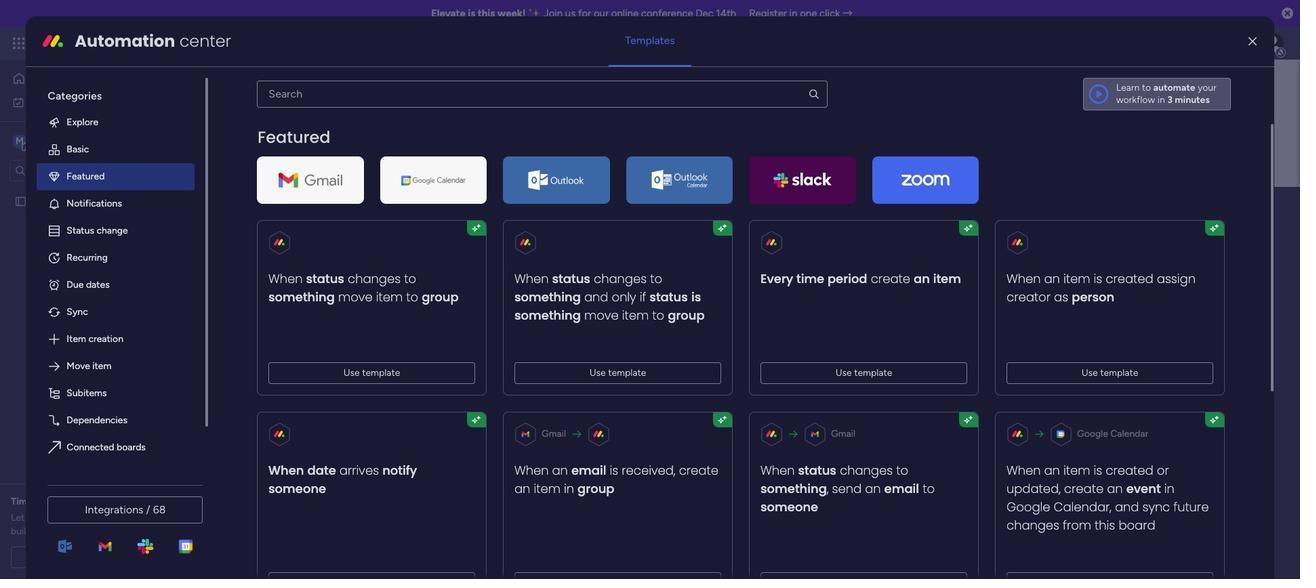 Task type: vqa. For each thing, say whether or not it's contained in the screenshot.
the assign
yes



Task type: describe. For each thing, give the bounding box(es) containing it.
if
[[640, 289, 647, 306]]

someone inside when date arrives notify someone
[[269, 481, 327, 498]]

one
[[800, 7, 817, 20]]

item creation option
[[37, 326, 195, 353]]

subitems
[[67, 388, 107, 399]]

item inside is received, create an item in
[[534, 481, 561, 498]]

members
[[342, 273, 388, 286]]

create inside is received, create an item in
[[679, 462, 719, 479]]

1 vertical spatial workspace
[[396, 192, 512, 222]]

search image
[[808, 88, 820, 100]]

basic
[[67, 144, 89, 155]]

when for when an item is created   assign creator as
[[1007, 270, 1041, 287]]

register in one click →
[[749, 7, 853, 20]]

notify
[[383, 462, 417, 479]]

future
[[1174, 499, 1209, 516]]

use template for second use template button from left
[[590, 367, 647, 379]]

status change option
[[37, 218, 195, 245]]

2 template from the left
[[609, 367, 647, 379]]

your
[[1198, 82, 1217, 93]]

integrations
[[85, 504, 143, 517]]

when for when status changes   to something and only if status is something move item to group
[[515, 270, 549, 287]]

integrations / 68 button
[[48, 497, 203, 524]]

what
[[107, 513, 129, 524]]

work for monday
[[110, 35, 134, 51]]

automation  center image
[[42, 30, 64, 52]]

us
[[565, 7, 576, 20]]

changes for only
[[594, 270, 647, 287]]

when for when status changes   to something move item to group
[[269, 270, 303, 287]]

✨
[[528, 7, 541, 20]]

when an item is created or updated, create an
[[1007, 462, 1170, 498]]

4 use template button from the left
[[1007, 363, 1214, 384]]

group inside when status changes   to something move item to group
[[422, 289, 459, 306]]

1 vertical spatial review
[[77, 513, 105, 524]]

schedule a meeting button
[[11, 547, 162, 569]]

when for when an email
[[515, 462, 549, 479]]

online
[[611, 7, 639, 20]]

boards for recent boards
[[293, 273, 326, 286]]

email inside when status changes to something , send an email to someone
[[885, 481, 920, 498]]

plans
[[256, 37, 278, 49]]

,
[[827, 481, 829, 498]]

changes for item
[[348, 270, 401, 287]]

automate
[[1154, 82, 1196, 93]]

boards for connected boards
[[117, 442, 146, 453]]

you
[[357, 306, 373, 317]]

main inside workspace selection element
[[31, 135, 55, 147]]

person
[[1072, 289, 1115, 306]]

learn to automate
[[1116, 82, 1196, 93]]

something for when status changes to something , send an email to someone
[[761, 481, 827, 498]]

charge
[[92, 526, 122, 538]]

register
[[749, 7, 787, 20]]

m
[[16, 135, 24, 147]]

due dates option
[[37, 272, 195, 299]]

workflow
[[1116, 94, 1156, 106]]

every time period create an item
[[761, 270, 962, 287]]

an inside the when an item is created   assign creator as
[[1045, 270, 1061, 287]]

built
[[11, 526, 30, 538]]

1 template from the left
[[362, 367, 401, 379]]

an inside is received, create an item in
[[515, 481, 531, 498]]

status for when status changes   to something and only if status is something move item to group
[[552, 270, 591, 287]]

time
[[797, 270, 825, 287]]

is inside when status changes   to something and only if status is something move item to group
[[692, 289, 701, 306]]

0 vertical spatial option
[[0, 189, 173, 192]]

only
[[612, 289, 637, 306]]

Search in workspace field
[[28, 163, 113, 178]]

public board image
[[256, 336, 271, 351]]

categories heading
[[37, 78, 195, 109]]

week!
[[498, 7, 526, 20]]

in inside is received, create an item in
[[564, 481, 575, 498]]

from
[[1063, 517, 1092, 534]]

calendar
[[1111, 428, 1149, 440]]

68
[[153, 504, 166, 517]]

so
[[32, 526, 42, 538]]

is inside when an item is created or updated, create an
[[1094, 462, 1103, 479]]

boards
[[256, 306, 285, 317]]

recent boards
[[256, 273, 326, 286]]

boards and dashboards you visited recently in this workspace
[[256, 306, 516, 317]]

an inside time for an expert review let our experts review what you've built so far. free of charge
[[50, 496, 60, 508]]

item inside when an item is created or updated, create an
[[1064, 462, 1091, 479]]

status change
[[67, 225, 128, 237]]

3
[[1168, 94, 1173, 106]]

dependencies option
[[37, 407, 195, 434]]

basic option
[[37, 136, 195, 163]]

use template for first use template button from the right
[[1082, 367, 1139, 379]]

conference
[[641, 7, 693, 20]]

recent
[[256, 273, 290, 286]]

item
[[67, 333, 86, 345]]

categories
[[48, 89, 102, 102]]

1 horizontal spatial our
[[594, 7, 609, 20]]

and inside when status changes   to something and only if status is something move item to group
[[585, 289, 609, 306]]

your workflow in
[[1116, 82, 1217, 106]]

updated,
[[1007, 481, 1061, 498]]

4 use from the left
[[1082, 367, 1098, 379]]

3 template from the left
[[855, 367, 893, 379]]

creator
[[1007, 289, 1051, 306]]

2 use from the left
[[590, 367, 606, 379]]

google inside the in google calendar, and sync future changes from this board
[[1007, 499, 1051, 516]]

changes inside the in google calendar, and sync future changes from this board
[[1007, 517, 1060, 534]]

1 use template button from the left
[[269, 363, 476, 384]]

is right the elevate
[[468, 7, 475, 20]]

sync
[[67, 306, 88, 318]]

permissions
[[404, 273, 462, 286]]

board
[[1119, 517, 1156, 534]]

in left the one
[[790, 7, 798, 20]]

move item option
[[37, 353, 195, 380]]

item creation
[[67, 333, 123, 345]]

create inside when an item is created or updated, create an
[[1065, 481, 1104, 498]]

2 vertical spatial workspace
[[470, 306, 516, 317]]

in right "recently"
[[442, 306, 450, 317]]

time for an expert review let our experts review what you've built so far. free of charge
[[11, 496, 158, 538]]

meeting
[[93, 552, 129, 563]]

created for event
[[1106, 462, 1154, 479]]

arrives
[[340, 462, 379, 479]]

change
[[97, 225, 128, 237]]

in inside "your workflow in"
[[1158, 94, 1165, 106]]

experts
[[43, 513, 75, 524]]

1 horizontal spatial google
[[1078, 428, 1109, 440]]

workspace image
[[13, 134, 26, 149]]

period
[[828, 270, 868, 287]]

management
[[137, 35, 211, 51]]

featured option
[[37, 163, 195, 190]]



Task type: locate. For each thing, give the bounding box(es) containing it.
when date arrives notify someone
[[269, 462, 417, 498]]

created inside when an item is created or updated, create an
[[1106, 462, 1154, 479]]

1 horizontal spatial for
[[578, 7, 591, 20]]

changes inside when status changes to something , send an email to someone
[[840, 462, 893, 479]]

→
[[843, 7, 853, 20]]

create right period at the top of the page
[[871, 270, 911, 287]]

1 vertical spatial someone
[[761, 499, 819, 516]]

every
[[761, 270, 794, 287]]

when an email
[[515, 462, 607, 479]]

main workspace inside workspace selection element
[[31, 135, 111, 147]]

featured inside option
[[67, 171, 105, 182]]

this
[[478, 7, 495, 20], [452, 306, 468, 317], [1095, 517, 1116, 534]]

2 horizontal spatial create
[[1065, 481, 1104, 498]]

is inside the when an item is created   assign creator as
[[1094, 270, 1103, 287]]

see plans button
[[219, 33, 284, 54]]

categories list box
[[37, 78, 208, 489]]

a
[[86, 552, 91, 563]]

dates
[[86, 279, 110, 291]]

when inside when status changes   to something and only if status is something move item to group
[[515, 270, 549, 287]]

3 use from the left
[[836, 367, 852, 379]]

0 horizontal spatial group
[[422, 289, 459, 306]]

for
[[578, 7, 591, 20], [35, 496, 47, 508]]

1 horizontal spatial main workspace
[[338, 192, 512, 222]]

0 horizontal spatial main
[[31, 135, 55, 147]]

help button
[[1185, 541, 1233, 563]]

test list box
[[0, 187, 173, 396]]

boards down dependencies option
[[117, 442, 146, 453]]

brad klo image
[[1262, 33, 1284, 54]]

3 use template from the left
[[836, 367, 893, 379]]

0 horizontal spatial and
[[287, 306, 303, 317]]

status inside when status changes to something , send an email to someone
[[799, 462, 837, 479]]

center
[[180, 30, 231, 52]]

this inside the in google calendar, and sync future changes from this board
[[1095, 517, 1116, 534]]

0 vertical spatial move
[[339, 289, 373, 306]]

0 horizontal spatial our
[[27, 513, 41, 524]]

group inside when status changes   to something and only if status is something move item to group
[[668, 307, 705, 324]]

2 gmail from the left
[[832, 428, 856, 440]]

group
[[422, 289, 459, 306], [668, 307, 705, 324], [578, 481, 615, 498]]

is right if at left
[[692, 289, 701, 306]]

boards right recent
[[293, 273, 326, 286]]

1 vertical spatial our
[[27, 513, 41, 524]]

0 horizontal spatial boards
[[117, 442, 146, 453]]

email left received,
[[572, 462, 607, 479]]

our inside time for an expert review let our experts review what you've built so far. free of charge
[[27, 513, 41, 524]]

when status changes   to something move item to group
[[269, 270, 459, 306]]

google calendar
[[1078, 428, 1149, 440]]

when for when an item is created or updated, create an
[[1007, 462, 1041, 479]]

0 vertical spatial created
[[1106, 270, 1154, 287]]

integrations / 68
[[85, 504, 166, 517]]

1 horizontal spatial work
[[110, 35, 134, 51]]

connected boards
[[67, 442, 146, 453]]

status for when status changes to something , send an email to someone
[[799, 462, 837, 479]]

1 horizontal spatial group
[[578, 481, 615, 498]]

this left "week!"
[[478, 7, 495, 20]]

0 vertical spatial review
[[93, 496, 123, 508]]

changes up only
[[594, 270, 647, 287]]

move
[[67, 361, 90, 372]]

2 use template from the left
[[590, 367, 647, 379]]

0 horizontal spatial someone
[[269, 481, 327, 498]]

0 vertical spatial main
[[31, 135, 55, 147]]

0 vertical spatial and
[[585, 289, 609, 306]]

item inside when status changes   to something move item to group
[[376, 289, 403, 306]]

gmail up send
[[832, 428, 856, 440]]

is received, create an item in
[[515, 462, 719, 498]]

0 vertical spatial email
[[572, 462, 607, 479]]

let
[[11, 513, 25, 524]]

someone
[[269, 481, 327, 498], [761, 499, 819, 516]]

1 created from the top
[[1106, 270, 1154, 287]]

1 use template from the left
[[344, 367, 401, 379]]

2 use template button from the left
[[515, 363, 722, 384]]

created up person
[[1106, 270, 1154, 287]]

for right us in the left of the page
[[578, 7, 591, 20]]

something inside when status changes   to something move item to group
[[269, 289, 335, 306]]

help
[[1197, 545, 1221, 559]]

something inside when status changes to something , send an email to someone
[[761, 481, 827, 498]]

Search for a column type search field
[[257, 81, 828, 108]]

4 use template from the left
[[1082, 367, 1139, 379]]

changes inside when status changes   to something move item to group
[[348, 270, 401, 287]]

work inside button
[[45, 96, 66, 107]]

0 vertical spatial work
[[110, 35, 134, 51]]

use template button
[[269, 363, 476, 384], [515, 363, 722, 384], [761, 363, 968, 384], [1007, 363, 1214, 384]]

move inside when status changes   to something move item to group
[[339, 289, 373, 306]]

1 vertical spatial main workspace
[[338, 192, 512, 222]]

when inside when status changes to something , send an email to someone
[[761, 462, 795, 479]]

main workspace
[[31, 135, 111, 147], [338, 192, 512, 222]]

changes down updated, on the bottom
[[1007, 517, 1060, 534]]

0 vertical spatial for
[[578, 7, 591, 20]]

our left online
[[594, 7, 609, 20]]

1 vertical spatial group
[[668, 307, 705, 324]]

created up event
[[1106, 462, 1154, 479]]

email right send
[[885, 481, 920, 498]]

2 vertical spatial create
[[1065, 481, 1104, 498]]

you've
[[131, 513, 158, 524]]

time
[[11, 496, 32, 508]]

1 vertical spatial boards
[[117, 442, 146, 453]]

0 horizontal spatial email
[[572, 462, 607, 479]]

this right "recently"
[[452, 306, 468, 317]]

monday work management
[[60, 35, 211, 51]]

in left 3
[[1158, 94, 1165, 106]]

0 vertical spatial someone
[[269, 481, 327, 498]]

creation
[[88, 333, 123, 345]]

1 horizontal spatial this
[[478, 7, 495, 20]]

1 vertical spatial created
[[1106, 462, 1154, 479]]

is inside is received, create an item in
[[610, 462, 619, 479]]

explore option
[[37, 109, 195, 136]]

elevate
[[431, 7, 466, 20]]

date
[[308, 462, 336, 479]]

in inside the in google calendar, and sync future changes from this board
[[1165, 481, 1175, 498]]

work for my
[[45, 96, 66, 107]]

1 vertical spatial option
[[37, 462, 195, 489]]

when status changes to something , send an email to someone
[[761, 462, 935, 516]]

of
[[81, 526, 90, 538]]

0 horizontal spatial this
[[452, 306, 468, 317]]

something for when status changes   to something and only if status is something move item to group
[[515, 289, 581, 306]]

2 horizontal spatial and
[[1116, 499, 1140, 516]]

created inside the when an item is created   assign creator as
[[1106, 270, 1154, 287]]

join
[[544, 7, 563, 20]]

use template for first use template button from left
[[344, 367, 401, 379]]

when
[[269, 270, 303, 287], [515, 270, 549, 287], [1007, 270, 1041, 287], [269, 462, 304, 479], [515, 462, 549, 479], [761, 462, 795, 479], [1007, 462, 1041, 479]]

for inside time for an expert review let our experts review what you've built so far. free of charge
[[35, 496, 47, 508]]

elevate is this week! ✨ join us for our online conference dec 14th
[[431, 7, 736, 20]]

and right boards
[[287, 306, 303, 317]]

1 horizontal spatial gmail
[[832, 428, 856, 440]]

changes for send
[[840, 462, 893, 479]]

when inside the when an item is created   assign creator as
[[1007, 270, 1041, 287]]

someone inside when status changes to something , send an email to someone
[[761, 499, 819, 516]]

status for when status changes   to something move item to group
[[306, 270, 345, 287]]

boards
[[293, 273, 326, 286], [117, 442, 146, 453]]

for right time
[[35, 496, 47, 508]]

changes inside when status changes   to something and only if status is something move item to group
[[594, 270, 647, 287]]

0 vertical spatial this
[[478, 7, 495, 20]]

select product image
[[12, 37, 26, 50]]

option
[[0, 189, 173, 192], [37, 462, 195, 489]]

something for when status changes   to something move item to group
[[269, 289, 335, 306]]

in down when an email
[[564, 481, 575, 498]]

4 template from the left
[[1101, 367, 1139, 379]]

0 horizontal spatial move
[[339, 289, 373, 306]]

0 vertical spatial main workspace
[[31, 135, 111, 147]]

dependencies
[[67, 415, 127, 426]]

created
[[1106, 270, 1154, 287], [1106, 462, 1154, 479]]

0 vertical spatial our
[[594, 7, 609, 20]]

notifications
[[67, 198, 122, 209]]

due dates
[[67, 279, 110, 291]]

use template for 3rd use template button from the left
[[836, 367, 893, 379]]

item inside the when an item is created   assign creator as
[[1064, 270, 1091, 287]]

1 horizontal spatial create
[[871, 270, 911, 287]]

is left received,
[[610, 462, 619, 479]]

dashboards
[[305, 306, 355, 317]]

1 vertical spatial for
[[35, 496, 47, 508]]

work right my
[[45, 96, 66, 107]]

this right from
[[1095, 517, 1116, 534]]

2 vertical spatial this
[[1095, 517, 1116, 534]]

1 horizontal spatial and
[[585, 289, 609, 306]]

3 use template button from the left
[[761, 363, 968, 384]]

monday
[[60, 35, 107, 51]]

see plans
[[237, 37, 278, 49]]

0 horizontal spatial create
[[679, 462, 719, 479]]

an
[[914, 270, 930, 287], [1045, 270, 1061, 287], [552, 462, 568, 479], [1045, 462, 1061, 479], [515, 481, 531, 498], [866, 481, 881, 498], [1108, 481, 1123, 498], [50, 496, 60, 508]]

1 horizontal spatial main
[[338, 192, 391, 222]]

changes up the you
[[348, 270, 401, 287]]

/
[[146, 504, 150, 517]]

1 vertical spatial move
[[585, 307, 619, 324]]

review up what
[[93, 496, 123, 508]]

review
[[93, 496, 123, 508], [77, 513, 105, 524]]

1 horizontal spatial email
[[885, 481, 920, 498]]

event
[[1127, 481, 1161, 498]]

status inside when status changes   to something move item to group
[[306, 270, 345, 287]]

recurring option
[[37, 245, 195, 272]]

google left calendar
[[1078, 428, 1109, 440]]

item inside when status changes   to something and only if status is something move item to group
[[622, 307, 649, 324]]

automation
[[75, 30, 175, 52]]

google
[[1078, 428, 1109, 440], [1007, 499, 1051, 516]]

sync
[[1143, 499, 1171, 516]]

work
[[110, 35, 134, 51], [45, 96, 66, 107]]

google down updated, on the bottom
[[1007, 499, 1051, 516]]

item inside option
[[92, 361, 111, 372]]

workspace
[[58, 135, 111, 147], [396, 192, 512, 222], [470, 306, 516, 317]]

recurring
[[67, 252, 108, 264]]

sync option
[[37, 299, 195, 326]]

an inside when status changes to something , send an email to someone
[[866, 481, 881, 498]]

when for when date arrives notify someone
[[269, 462, 304, 479]]

move up the you
[[339, 289, 373, 306]]

connected
[[67, 442, 114, 453]]

my
[[30, 96, 43, 107]]

2 vertical spatial and
[[1116, 499, 1140, 516]]

2 horizontal spatial group
[[668, 307, 705, 324]]

changes up send
[[840, 462, 893, 479]]

review up of
[[77, 513, 105, 524]]

created for person
[[1106, 270, 1154, 287]]

expert
[[62, 496, 91, 508]]

2 vertical spatial group
[[578, 481, 615, 498]]

0 vertical spatial featured
[[258, 126, 331, 148]]

work right monday
[[110, 35, 134, 51]]

dec
[[696, 7, 714, 20]]

0 horizontal spatial gmail
[[542, 428, 566, 440]]

0 horizontal spatial google
[[1007, 499, 1051, 516]]

due
[[67, 279, 84, 291]]

my work button
[[8, 91, 146, 113]]

0 vertical spatial group
[[422, 289, 459, 306]]

0 horizontal spatial for
[[35, 496, 47, 508]]

notifications option
[[37, 190, 195, 218]]

workspace selection element
[[13, 133, 113, 151]]

1 horizontal spatial boards
[[293, 273, 326, 286]]

connected boards option
[[37, 434, 195, 462]]

option down connected boards at bottom left
[[37, 462, 195, 489]]

1 horizontal spatial move
[[585, 307, 619, 324]]

1 vertical spatial featured
[[67, 171, 105, 182]]

1 vertical spatial work
[[45, 96, 66, 107]]

test
[[32, 196, 50, 207]]

1 vertical spatial main
[[338, 192, 391, 222]]

when inside when status changes   to something move item to group
[[269, 270, 303, 287]]

gmail up when an email
[[542, 428, 566, 440]]

0 horizontal spatial featured
[[67, 171, 105, 182]]

send
[[833, 481, 862, 498]]

when inside when an item is created or updated, create an
[[1007, 462, 1041, 479]]

boards inside "option"
[[117, 442, 146, 453]]

public board image
[[14, 195, 27, 208]]

is up person
[[1094, 270, 1103, 287]]

subitems option
[[37, 380, 195, 407]]

1 gmail from the left
[[542, 428, 566, 440]]

0 vertical spatial google
[[1078, 428, 1109, 440]]

is
[[468, 7, 475, 20], [1094, 270, 1103, 287], [692, 289, 701, 306], [610, 462, 619, 479], [1094, 462, 1103, 479]]

Main workspace field
[[335, 192, 1246, 222]]

register in one click → link
[[749, 7, 853, 20]]

1 vertical spatial this
[[452, 306, 468, 317]]

main
[[31, 135, 55, 147], [338, 192, 391, 222]]

0 horizontal spatial main workspace
[[31, 135, 111, 147]]

0 horizontal spatial work
[[45, 96, 66, 107]]

0 vertical spatial boards
[[293, 273, 326, 286]]

2 horizontal spatial this
[[1095, 517, 1116, 534]]

automation center
[[75, 30, 231, 52]]

1 horizontal spatial someone
[[761, 499, 819, 516]]

1 vertical spatial google
[[1007, 499, 1051, 516]]

as
[[1055, 289, 1069, 306]]

1 horizontal spatial featured
[[258, 126, 331, 148]]

and left only
[[585, 289, 609, 306]]

create
[[871, 270, 911, 287], [679, 462, 719, 479], [1065, 481, 1104, 498]]

and up board
[[1116, 499, 1140, 516]]

when for when status changes to something , send an email to someone
[[761, 462, 795, 479]]

recently
[[405, 306, 440, 317]]

minutes
[[1175, 94, 1210, 106]]

create up calendar,
[[1065, 481, 1104, 498]]

1 vertical spatial email
[[885, 481, 920, 498]]

move inside when status changes   to something and only if status is something move item to group
[[585, 307, 619, 324]]

our up so
[[27, 513, 41, 524]]

0 vertical spatial workspace
[[58, 135, 111, 147]]

option up notifications
[[0, 189, 173, 192]]

and
[[585, 289, 609, 306], [287, 306, 303, 317], [1116, 499, 1140, 516]]

click
[[820, 7, 840, 20]]

move item
[[67, 361, 111, 372]]

1 vertical spatial and
[[287, 306, 303, 317]]

status
[[67, 225, 94, 237]]

create right received,
[[679, 462, 719, 479]]

1 vertical spatial create
[[679, 462, 719, 479]]

and inside the in google calendar, and sync future changes from this board
[[1116, 499, 1140, 516]]

2 created from the top
[[1106, 462, 1154, 479]]

assign
[[1157, 270, 1196, 287]]

0 vertical spatial create
[[871, 270, 911, 287]]

explore
[[67, 116, 98, 128]]

in down or on the right of page
[[1165, 481, 1175, 498]]

when inside when date arrives notify someone
[[269, 462, 304, 479]]

is up the in google calendar, and sync future changes from this board
[[1094, 462, 1103, 479]]

when an item is created   assign creator as
[[1007, 270, 1196, 306]]

move down only
[[585, 307, 619, 324]]

1 use from the left
[[344, 367, 360, 379]]

None search field
[[257, 81, 828, 108]]



